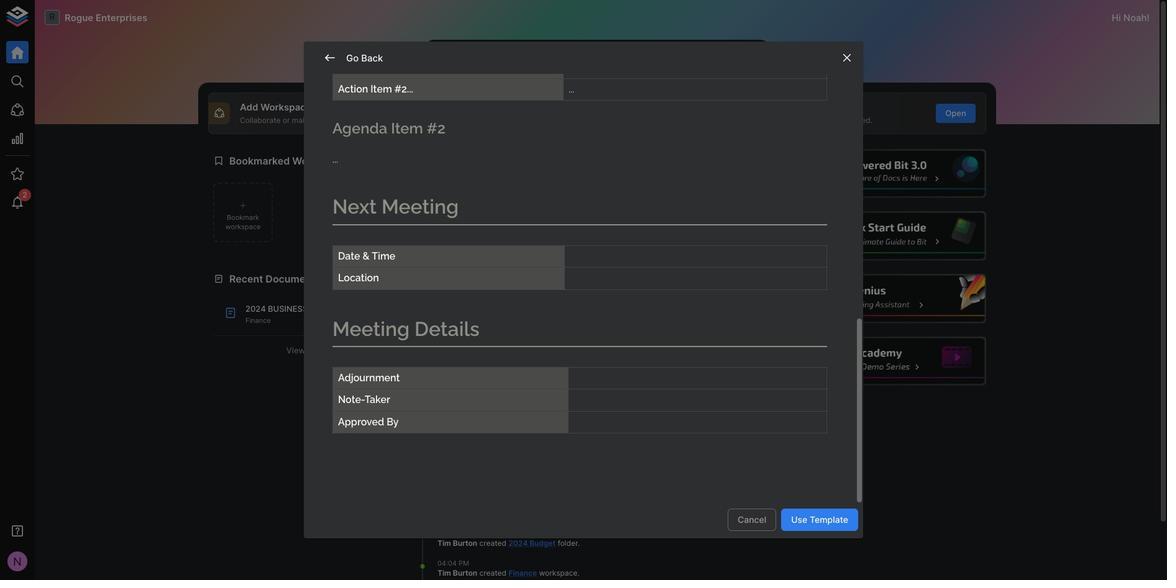 Task type: describe. For each thing, give the bounding box(es) containing it.
tim for 2024
[[438, 539, 451, 548]]

agenda item #2
[[333, 120, 446, 138]]

note-
[[338, 395, 365, 406]]

hi
[[1112, 12, 1122, 23]]

workspace inside 04:12 pm finance workspace .
[[438, 388, 476, 397]]

marketing team workspace .
[[438, 428, 538, 438]]

view all button
[[213, 341, 391, 360]]

1 vertical spatial meeting
[[333, 318, 410, 341]]

and
[[814, 116, 827, 125]]

(incl owner / due date)
[[338, 61, 447, 73]]

04:12
[[438, 368, 456, 377]]

workspace right team
[[498, 428, 536, 438]]

04:11
[[438, 408, 455, 417]]

1 vertical spatial noah
[[438, 337, 457, 346]]

adjournment
[[338, 372, 400, 384]]

gallery
[[810, 101, 842, 113]]

all
[[308, 346, 317, 356]]

cancel button
[[728, 509, 777, 532]]

&
[[363, 251, 370, 262]]

team
[[476, 428, 496, 438]]

marketing team link
[[438, 428, 496, 438]]

!
[[1148, 12, 1150, 23]]

use template
[[792, 515, 849, 525]]

make
[[292, 116, 311, 125]]

note-taker
[[338, 395, 390, 406]]

cancel
[[738, 515, 767, 525]]

approved
[[338, 417, 384, 428]]

... next meeting
[[333, 154, 459, 219]]

recent documents
[[229, 273, 321, 285]]

created for 2024
[[480, 539, 507, 548]]

2024 business plan finance
[[246, 304, 332, 325]]

document
[[536, 101, 582, 113]]

business for 2024 business plan
[[525, 337, 562, 346]]

add workspace collaborate or make it private.
[[240, 101, 346, 125]]

next
[[333, 196, 377, 219]]

2024 business plan link
[[438, 337, 562, 357]]

workspace
[[261, 101, 311, 113]]

faster
[[791, 116, 812, 125]]

workspace inside button
[[226, 223, 261, 231]]

template inside 'button'
[[810, 515, 849, 525]]

04:04 pm tim burton created finance workspace .
[[438, 559, 580, 578]]

(incl
[[338, 61, 357, 73]]

created for finance
[[480, 569, 507, 578]]

0 vertical spatial created
[[475, 337, 502, 346]]

go back
[[346, 52, 383, 64]]

burton for finance
[[453, 569, 478, 578]]

pm for 04:07 pm tim burton created 2024 budget folder .
[[458, 529, 469, 538]]

taker
[[365, 395, 390, 406]]

finance inside 2024 business plan finance
[[246, 316, 271, 325]]

time
[[372, 251, 396, 262]]

4 help image from the top
[[800, 337, 987, 386]]

n button
[[4, 548, 31, 576]]

by
[[387, 417, 399, 428]]

budget
[[530, 539, 556, 548]]

bookmark workspace button
[[213, 183, 273, 243]]

plan for 2024 business plan
[[438, 347, 458, 357]]

documents
[[266, 273, 321, 285]]

view all
[[286, 346, 317, 356]]

2024 business plan
[[438, 337, 562, 357]]

... for ... next meeting
[[333, 154, 338, 165]]

lott
[[459, 337, 473, 346]]

noah lott created
[[438, 337, 504, 346]]

hi noah !
[[1112, 12, 1150, 23]]

04:11 pm
[[438, 408, 467, 417]]

date & time
[[338, 251, 396, 262]]

owner
[[360, 61, 390, 73]]

. right team
[[536, 428, 538, 438]]

details
[[415, 318, 480, 341]]

enterprises
[[96, 12, 147, 23]]

3 help image from the top
[[800, 274, 987, 324]]

agenda
[[333, 120, 388, 138]]

meeting inside '... next meeting'
[[382, 196, 459, 219]]

meeting details
[[333, 318, 480, 341]]

workspaces
[[292, 155, 352, 167]]

item for #2...
[[371, 83, 392, 95]]

action
[[338, 83, 368, 95]]

04:13 pm
[[438, 327, 468, 336]]

plan for 2024 business plan finance
[[310, 304, 332, 314]]

create document
[[503, 101, 582, 113]]

open button
[[937, 104, 976, 123]]

rogue enterprises
[[65, 12, 147, 23]]

2024 inside 04:07 pm tim burton created 2024 budget folder .
[[509, 539, 528, 548]]

bookmarked
[[229, 155, 290, 167]]



Task type: vqa. For each thing, say whether or not it's contained in the screenshot.
"362.3"
no



Task type: locate. For each thing, give the bounding box(es) containing it.
0 vertical spatial plan
[[310, 304, 332, 314]]

business inside 2024 business plan
[[525, 337, 562, 346]]

0 vertical spatial finance
[[246, 316, 271, 325]]

pm right 04:07
[[458, 529, 469, 538]]

pm inside 04:12 pm finance workspace .
[[458, 368, 468, 377]]

template up faster
[[766, 101, 808, 113]]

create inside template gallery create faster and get inspired.
[[766, 116, 789, 125]]

#2...
[[395, 83, 414, 95]]

1 vertical spatial plan
[[438, 347, 458, 357]]

tim inside 04:07 pm tim burton created 2024 budget folder .
[[438, 539, 451, 548]]

1 vertical spatial finance link
[[509, 569, 537, 578]]

0 vertical spatial burton
[[453, 539, 478, 548]]

1 horizontal spatial ...
[[569, 83, 575, 95]]

1 vertical spatial create
[[766, 116, 789, 125]]

1 tim from the top
[[438, 539, 451, 548]]

0 horizontal spatial noah
[[438, 337, 457, 346]]

0 horizontal spatial plan
[[310, 304, 332, 314]]

0 vertical spatial noah
[[1124, 12, 1148, 23]]

2 vertical spatial finance
[[509, 569, 537, 578]]

item for #2
[[391, 120, 423, 138]]

. inside 04:04 pm tim burton created finance workspace .
[[578, 569, 580, 578]]

date
[[338, 251, 360, 262]]

workspace
[[226, 223, 261, 231], [438, 388, 476, 397], [498, 428, 536, 438], [539, 569, 578, 578]]

2024
[[246, 304, 266, 314], [504, 337, 523, 346], [509, 539, 528, 548]]

2024 inside 2024 business plan finance
[[246, 304, 266, 314]]

document
[[460, 347, 495, 357]]

1 horizontal spatial template
[[810, 515, 849, 525]]

plan up 04:12
[[438, 347, 458, 357]]

template right the use
[[810, 515, 849, 525]]

meeting up adjournment
[[333, 318, 410, 341]]

created inside 04:04 pm tim burton created finance workspace .
[[480, 569, 507, 578]]

use template button
[[782, 509, 859, 532]]

view
[[286, 346, 306, 356]]

approved by
[[338, 417, 399, 428]]

04:12 pm finance workspace .
[[438, 368, 579, 397]]

business
[[268, 304, 308, 314], [525, 337, 562, 346]]

business for 2024 business plan finance
[[268, 304, 308, 314]]

create
[[503, 101, 533, 113], [766, 116, 789, 125]]

go
[[346, 52, 359, 64]]

...
[[569, 83, 575, 95], [333, 154, 338, 165]]

1 vertical spatial finance
[[551, 377, 579, 387]]

. inside 04:07 pm tim burton created 2024 budget folder .
[[578, 539, 580, 548]]

tim inside 04:04 pm tim burton created finance workspace .
[[438, 569, 451, 578]]

0 vertical spatial business
[[268, 304, 308, 314]]

... inside '... next meeting'
[[333, 154, 338, 165]]

pm up lott
[[458, 327, 468, 336]]

back
[[361, 52, 383, 64]]

get
[[829, 116, 841, 125]]

1 vertical spatial 2024
[[504, 337, 523, 346]]

noah down '04:13'
[[438, 337, 457, 346]]

inspired.
[[843, 116, 873, 125]]

template
[[766, 101, 808, 113], [810, 515, 849, 525]]

. down document
[[476, 388, 478, 397]]

04:07
[[438, 529, 456, 538]]

1 horizontal spatial noah
[[1124, 12, 1148, 23]]

0 vertical spatial ...
[[569, 83, 575, 95]]

burton inside 04:07 pm tim burton created 2024 budget folder .
[[453, 539, 478, 548]]

1 horizontal spatial finance
[[509, 569, 537, 578]]

workspace down bookmark
[[226, 223, 261, 231]]

... up document at the left
[[569, 83, 575, 95]]

1 help image from the top
[[800, 149, 987, 198]]

created up document .
[[475, 337, 502, 346]]

2024 down recent
[[246, 304, 266, 314]]

workspace up 04:11 pm
[[438, 388, 476, 397]]

pm inside 04:04 pm tim burton created finance workspace .
[[459, 559, 469, 568]]

1 burton from the top
[[453, 539, 478, 548]]

#2
[[427, 120, 446, 138]]

2024 for 2024 business plan finance
[[246, 304, 266, 314]]

/
[[393, 61, 399, 73]]

2 help image from the top
[[800, 212, 987, 261]]

bookmark workspace
[[226, 213, 261, 231]]

create left faster
[[766, 116, 789, 125]]

2 vertical spatial 2024
[[509, 539, 528, 548]]

collaborate
[[240, 116, 281, 125]]

tim down 04:07
[[438, 539, 451, 548]]

0 horizontal spatial finance link
[[509, 569, 537, 578]]

noah right hi
[[1124, 12, 1148, 23]]

template gallery create faster and get inspired.
[[766, 101, 873, 125]]

1 vertical spatial tim
[[438, 569, 451, 578]]

1 vertical spatial template
[[810, 515, 849, 525]]

1 vertical spatial ...
[[333, 154, 338, 165]]

1 vertical spatial created
[[480, 539, 507, 548]]

0 vertical spatial finance link
[[551, 377, 579, 387]]

pm inside 04:07 pm tim burton created 2024 budget folder .
[[458, 529, 469, 538]]

1 vertical spatial item
[[391, 120, 423, 138]]

. down noah lott created
[[495, 347, 497, 357]]

... down the private.
[[333, 154, 338, 165]]

pm
[[458, 327, 468, 336], [458, 368, 468, 377], [457, 408, 467, 417], [458, 529, 469, 538], [459, 559, 469, 568]]

finance inside 04:12 pm finance workspace .
[[551, 377, 579, 387]]

04:07 pm tim burton created 2024 budget folder .
[[438, 529, 580, 548]]

meeting up time
[[382, 196, 459, 219]]

0 vertical spatial create
[[503, 101, 533, 113]]

plan inside 2024 business plan
[[438, 347, 458, 357]]

business down documents
[[268, 304, 308, 314]]

item left #2...
[[371, 83, 392, 95]]

burton down 04:07
[[453, 539, 478, 548]]

burton
[[453, 539, 478, 548], [453, 569, 478, 578]]

1 horizontal spatial plan
[[438, 347, 458, 357]]

0 horizontal spatial ...
[[333, 154, 338, 165]]

business up 04:12 pm finance workspace .
[[525, 337, 562, 346]]

finance inside 04:04 pm tim burton created finance workspace .
[[509, 569, 537, 578]]

workspace inside 04:04 pm tim burton created finance workspace .
[[539, 569, 578, 578]]

item left the #2
[[391, 120, 423, 138]]

1 horizontal spatial create
[[766, 116, 789, 125]]

plan
[[310, 304, 332, 314], [438, 347, 458, 357]]

due
[[401, 61, 420, 73]]

or
[[283, 116, 290, 125]]

created down 04:07 pm tim burton created 2024 budget folder .
[[480, 569, 507, 578]]

1 vertical spatial burton
[[453, 569, 478, 578]]

. right budget
[[578, 539, 580, 548]]

tim down 04:04
[[438, 569, 451, 578]]

0 vertical spatial item
[[371, 83, 392, 95]]

04:04
[[438, 559, 457, 568]]

04:13
[[438, 327, 456, 336]]

tim
[[438, 539, 451, 548], [438, 569, 451, 578]]

2024 left budget
[[509, 539, 528, 548]]

2024 inside 2024 business plan
[[504, 337, 523, 346]]

private.
[[320, 116, 346, 125]]

. inside 04:12 pm finance workspace .
[[476, 388, 478, 397]]

it
[[313, 116, 318, 125]]

finance link
[[551, 377, 579, 387], [509, 569, 537, 578]]

pm right 04:11
[[457, 408, 467, 417]]

pm for 04:11 pm
[[457, 408, 467, 417]]

r
[[50, 12, 55, 22]]

recent
[[229, 273, 263, 285]]

folder
[[558, 539, 578, 548]]

0 horizontal spatial template
[[766, 101, 808, 113]]

tim for finance
[[438, 569, 451, 578]]

pm right 04:04
[[459, 559, 469, 568]]

0 horizontal spatial finance
[[246, 316, 271, 325]]

noah
[[1124, 12, 1148, 23], [438, 337, 457, 346]]

go back dialog
[[304, 0, 864, 539]]

... for ...
[[569, 83, 575, 95]]

2024 up 04:12 pm finance workspace .
[[504, 337, 523, 346]]

pm for 04:12 pm finance workspace .
[[458, 368, 468, 377]]

pm for 04:04 pm tim burton created finance workspace .
[[459, 559, 469, 568]]

0 vertical spatial meeting
[[382, 196, 459, 219]]

document .
[[460, 347, 497, 357]]

n
[[13, 555, 22, 569]]

bookmarked workspaces
[[229, 155, 352, 167]]

pm for 04:13 pm
[[458, 327, 468, 336]]

workspace down folder
[[539, 569, 578, 578]]

2024 for 2024 business plan
[[504, 337, 523, 346]]

template inside template gallery create faster and get inspired.
[[766, 101, 808, 113]]

rogue
[[65, 12, 93, 23]]

1 vertical spatial business
[[525, 337, 562, 346]]

burton down 04:04
[[453, 569, 478, 578]]

. down folder
[[578, 569, 580, 578]]

2 burton from the top
[[453, 569, 478, 578]]

bookmark
[[227, 213, 259, 222]]

burton for 2024
[[453, 539, 478, 548]]

created
[[475, 337, 502, 346], [480, 539, 507, 548], [480, 569, 507, 578]]

0 vertical spatial template
[[766, 101, 808, 113]]

1 horizontal spatial business
[[525, 337, 562, 346]]

burton inside 04:04 pm tim burton created finance workspace .
[[453, 569, 478, 578]]

2024 budget link
[[509, 539, 556, 548]]

create left document at the left
[[503, 101, 533, 113]]

action item #2...
[[338, 83, 414, 95]]

pm right 04:12
[[458, 368, 468, 377]]

2 horizontal spatial finance
[[551, 377, 579, 387]]

.
[[495, 347, 497, 357], [476, 388, 478, 397], [536, 428, 538, 438], [578, 539, 580, 548], [578, 569, 580, 578]]

open
[[946, 108, 967, 118]]

0 vertical spatial tim
[[438, 539, 451, 548]]

created up 04:04 pm tim burton created finance workspace .
[[480, 539, 507, 548]]

date)
[[423, 61, 447, 73]]

0 vertical spatial 2024
[[246, 304, 266, 314]]

use
[[792, 515, 808, 525]]

plan down documents
[[310, 304, 332, 314]]

2 tim from the top
[[438, 569, 451, 578]]

2 vertical spatial created
[[480, 569, 507, 578]]

created inside 04:07 pm tim burton created 2024 budget folder .
[[480, 539, 507, 548]]

0 horizontal spatial create
[[503, 101, 533, 113]]

finance
[[246, 316, 271, 325], [551, 377, 579, 387], [509, 569, 537, 578]]

help image
[[800, 149, 987, 198], [800, 212, 987, 261], [800, 274, 987, 324], [800, 337, 987, 386]]

0 horizontal spatial business
[[268, 304, 308, 314]]

business inside 2024 business plan finance
[[268, 304, 308, 314]]

add
[[240, 101, 258, 113]]

plan inside 2024 business plan finance
[[310, 304, 332, 314]]

1 horizontal spatial finance link
[[551, 377, 579, 387]]

marketing
[[438, 428, 474, 438]]

location
[[338, 273, 379, 284]]



